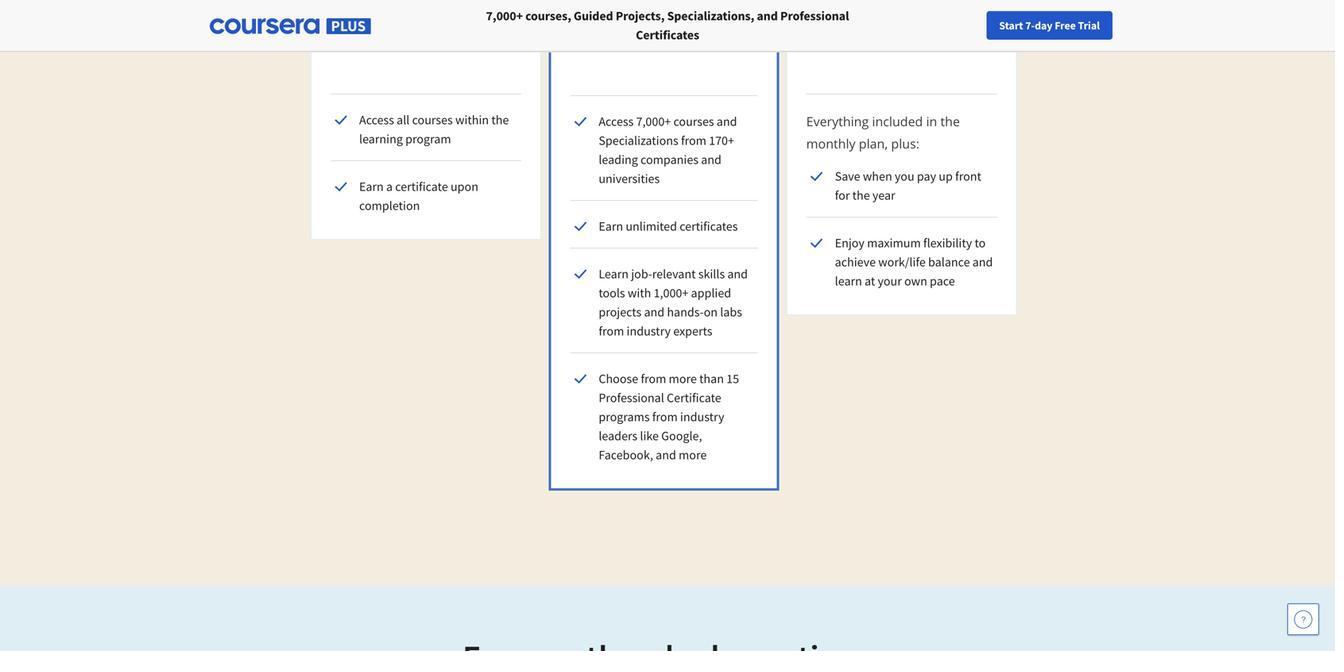 Task type: vqa. For each thing, say whether or not it's contained in the screenshot.
About What We Offer Leadership Careers Catalog Coursera Plus Professional Certificates MasterTrack® Certificates Degrees For Enterprise For Government For Campus Become a Partner Coronavirus Response on the left bottom of the page
no



Task type: describe. For each thing, give the bounding box(es) containing it.
earn unlimited certificates
[[599, 219, 738, 234]]

earn for earn unlimited certificates
[[599, 219, 623, 234]]

own
[[904, 273, 927, 289]]

when
[[863, 168, 892, 184]]

certificate
[[395, 179, 448, 195]]

projects
[[599, 304, 642, 320]]

anytime
[[661, 20, 705, 36]]

upon
[[451, 179, 478, 195]]

7,000+ courses, guided projects, specializations, and professional certificates
[[486, 8, 849, 43]]

achieve
[[835, 254, 876, 270]]

certificates
[[680, 219, 738, 234]]

everything included in the monthly plan, plus:
[[806, 113, 960, 152]]

back
[[900, 19, 926, 35]]

in
[[926, 113, 937, 130]]

learning
[[359, 131, 403, 147]]

from inside learn job-relevant skills and tools with 1,000+ applied projects and hands-on labs from industry experts
[[599, 323, 624, 339]]

courses for program
[[412, 112, 453, 128]]

save
[[835, 168, 860, 184]]

year
[[873, 188, 895, 203]]

industry inside 'choose from more than 15 professional certificate programs from industry leaders like google, facebook, and more'
[[680, 409, 724, 425]]

industry inside learn job-relevant skills and tools with 1,000+ applied projects and hands-on labs from industry experts
[[627, 323, 671, 339]]

and down with
[[644, 304, 665, 320]]

find your new career
[[996, 18, 1096, 33]]

from inside access 7,000+ courses and specializations from 170+ leading companies and universities
[[681, 133, 707, 149]]

guided
[[574, 8, 613, 24]]

courses,
[[525, 8, 571, 24]]

1 vertical spatial more
[[679, 447, 707, 463]]

within
[[455, 112, 489, 128]]

14-day money-back guarantee
[[821, 19, 982, 35]]

7,000+ inside the '7,000+ courses, guided projects, specializations, and professional certificates'
[[486, 8, 523, 24]]

earn a certificate upon completion
[[359, 179, 478, 214]]

at
[[865, 273, 875, 289]]

your inside enjoy maximum flexibility to achieve work/life balance and learn at your own pace
[[878, 273, 902, 289]]

for
[[835, 188, 850, 203]]

projects,
[[616, 8, 665, 24]]

learn job-relevant skills and tools with 1,000+ applied projects and hands-on labs from industry experts
[[599, 266, 748, 339]]

than
[[699, 371, 724, 387]]

enjoy
[[835, 235, 865, 251]]

access all courses within the learning program
[[359, 112, 509, 147]]

15
[[727, 371, 739, 387]]

on
[[704, 304, 718, 320]]

plus:
[[891, 135, 920, 152]]

certificates
[[636, 27, 699, 43]]

the inside 'everything included in the monthly plan, plus:'
[[941, 113, 960, 130]]

access for access 7,000+ courses and specializations from 170+ leading companies and universities
[[599, 114, 634, 130]]

unlimited
[[626, 219, 677, 234]]

7,000+ inside access 7,000+ courses and specializations from 170+ leading companies and universities
[[636, 114, 671, 130]]

balance
[[928, 254, 970, 270]]

earn for earn a certificate upon completion
[[359, 179, 384, 195]]

experts
[[673, 323, 713, 339]]

from right choose
[[641, 371, 666, 387]]

cancel anytime
[[623, 20, 705, 36]]

free
[[1055, 18, 1076, 33]]

work/life
[[878, 254, 926, 270]]

and right the skills
[[728, 266, 748, 282]]

coursera plus image
[[210, 18, 371, 34]]

start 7-day free trial button
[[987, 11, 1113, 40]]

from up the like
[[652, 409, 678, 425]]

cancel
[[623, 20, 659, 36]]

find
[[996, 18, 1017, 33]]

leaders
[[599, 428, 638, 444]]

up
[[939, 168, 953, 184]]

save  when you pay up front for the year
[[835, 168, 982, 203]]

programs
[[599, 409, 650, 425]]

170+
[[709, 133, 734, 149]]

maximum
[[867, 235, 921, 251]]

start
[[999, 18, 1023, 33]]

professional inside the '7,000+ courses, guided projects, specializations, and professional certificates'
[[780, 8, 849, 24]]



Task type: locate. For each thing, give the bounding box(es) containing it.
and inside the '7,000+ courses, guided projects, specializations, and professional certificates'
[[757, 8, 778, 24]]

and down 170+
[[701, 152, 722, 168]]

access inside access 7,000+ courses and specializations from 170+ leading companies and universities
[[599, 114, 634, 130]]

access up the specializations
[[599, 114, 634, 130]]

start 7-day free trial
[[999, 18, 1100, 33]]

day inside start 7-day free trial 'button'
[[1035, 18, 1053, 33]]

your
[[1019, 18, 1040, 33], [878, 273, 902, 289]]

more
[[669, 371, 697, 387], [679, 447, 707, 463]]

access for access all courses within the learning program
[[359, 112, 394, 128]]

7,000+
[[486, 8, 523, 24], [636, 114, 671, 130]]

0 vertical spatial industry
[[627, 323, 671, 339]]

included
[[872, 113, 923, 130]]

more down google,
[[679, 447, 707, 463]]

and down to
[[973, 254, 993, 270]]

None search field
[[219, 10, 600, 42]]

help center image
[[1294, 610, 1313, 629]]

1 horizontal spatial your
[[1019, 18, 1040, 33]]

flexibility
[[923, 235, 972, 251]]

0 horizontal spatial industry
[[627, 323, 671, 339]]

courses up program
[[412, 112, 453, 128]]

earn left a
[[359, 179, 384, 195]]

professional inside 'choose from more than 15 professional certificate programs from industry leaders like google, facebook, and more'
[[599, 390, 664, 406]]

7,000+ up the specializations
[[636, 114, 671, 130]]

and down google,
[[656, 447, 676, 463]]

0 horizontal spatial courses
[[412, 112, 453, 128]]

with
[[628, 285, 651, 301]]

applied
[[691, 285, 731, 301]]

1 vertical spatial your
[[878, 273, 902, 289]]

relevant
[[652, 266, 696, 282]]

industry
[[627, 323, 671, 339], [680, 409, 724, 425]]

access inside access all courses within the learning program
[[359, 112, 394, 128]]

earn left unlimited at the top of page
[[599, 219, 623, 234]]

7,000+ left courses,
[[486, 8, 523, 24]]

access 7,000+ courses and specializations from 170+ leading companies and universities
[[599, 114, 737, 187]]

find your new career link
[[988, 16, 1104, 36]]

0 horizontal spatial 7,000+
[[486, 8, 523, 24]]

14-
[[821, 19, 838, 35]]

from down projects
[[599, 323, 624, 339]]

money-
[[860, 19, 900, 35]]

program
[[405, 131, 451, 147]]

pace
[[930, 273, 955, 289]]

professional up programs
[[599, 390, 664, 406]]

you
[[895, 168, 915, 184]]

0 horizontal spatial day
[[838, 19, 857, 35]]

choose
[[599, 371, 638, 387]]

0 horizontal spatial professional
[[599, 390, 664, 406]]

0 vertical spatial earn
[[359, 179, 384, 195]]

a
[[386, 179, 393, 195]]

enjoy maximum flexibility to achieve work/life balance and learn at your own pace
[[835, 235, 993, 289]]

earn
[[359, 179, 384, 195], [599, 219, 623, 234]]

earn inside the earn a certificate upon completion
[[359, 179, 384, 195]]

the
[[491, 112, 509, 128], [941, 113, 960, 130], [852, 188, 870, 203]]

and up 170+
[[717, 114, 737, 130]]

1 vertical spatial earn
[[599, 219, 623, 234]]

plan,
[[859, 135, 888, 152]]

the inside save  when you pay up front for the year
[[852, 188, 870, 203]]

new
[[1042, 18, 1063, 33]]

1 vertical spatial industry
[[680, 409, 724, 425]]

professional left the money-
[[780, 8, 849, 24]]

from
[[681, 133, 707, 149], [599, 323, 624, 339], [641, 371, 666, 387], [652, 409, 678, 425]]

learn
[[835, 273, 862, 289]]

courses inside access 7,000+ courses and specializations from 170+ leading companies and universities
[[674, 114, 714, 130]]

hands-
[[667, 304, 704, 320]]

the inside access all courses within the learning program
[[491, 112, 509, 128]]

the right the within
[[491, 112, 509, 128]]

1,000+
[[654, 285, 689, 301]]

certificate
[[667, 390, 721, 406]]

and inside enjoy maximum flexibility to achieve work/life balance and learn at your own pace
[[973, 254, 993, 270]]

1 horizontal spatial professional
[[780, 8, 849, 24]]

0 vertical spatial more
[[669, 371, 697, 387]]

choose from more than 15 professional certificate programs from industry leaders like google, facebook, and more
[[599, 371, 739, 463]]

industry down projects
[[627, 323, 671, 339]]

professional
[[780, 8, 849, 24], [599, 390, 664, 406]]

all
[[397, 112, 410, 128]]

completion
[[359, 198, 420, 214]]

0 vertical spatial your
[[1019, 18, 1040, 33]]

2 horizontal spatial the
[[941, 113, 960, 130]]

universities
[[599, 171, 660, 187]]

0 horizontal spatial access
[[359, 112, 394, 128]]

1 vertical spatial professional
[[599, 390, 664, 406]]

pay
[[917, 168, 936, 184]]

like
[[640, 428, 659, 444]]

0 vertical spatial professional
[[780, 8, 849, 24]]

job-
[[631, 266, 652, 282]]

courses
[[412, 112, 453, 128], [674, 114, 714, 130]]

courses up 170+
[[674, 114, 714, 130]]

access
[[359, 112, 394, 128], [599, 114, 634, 130]]

google,
[[661, 428, 702, 444]]

everything
[[806, 113, 869, 130]]

1 horizontal spatial access
[[599, 114, 634, 130]]

courses for 170+
[[674, 114, 714, 130]]

1 horizontal spatial earn
[[599, 219, 623, 234]]

skills
[[698, 266, 725, 282]]

more up certificate on the bottom
[[669, 371, 697, 387]]

0 horizontal spatial the
[[491, 112, 509, 128]]

and right specializations,
[[757, 8, 778, 24]]

front
[[955, 168, 982, 184]]

and inside 'choose from more than 15 professional certificate programs from industry leaders like google, facebook, and more'
[[656, 447, 676, 463]]

companies
[[641, 152, 699, 168]]

0 horizontal spatial your
[[878, 273, 902, 289]]

1 horizontal spatial 7,000+
[[636, 114, 671, 130]]

learn
[[599, 266, 629, 282]]

the right for
[[852, 188, 870, 203]]

7-
[[1025, 18, 1035, 33]]

1 vertical spatial 7,000+
[[636, 114, 671, 130]]

0 vertical spatial 7,000+
[[486, 8, 523, 24]]

1 horizontal spatial courses
[[674, 114, 714, 130]]

labs
[[720, 304, 742, 320]]

guarantee
[[928, 19, 982, 35]]

from left 170+
[[681, 133, 707, 149]]

facebook,
[[599, 447, 653, 463]]

the right in
[[941, 113, 960, 130]]

industry down certificate on the bottom
[[680, 409, 724, 425]]

2 day from the left
[[838, 19, 857, 35]]

trial
[[1078, 18, 1100, 33]]

and
[[757, 8, 778, 24], [717, 114, 737, 130], [701, 152, 722, 168], [973, 254, 993, 270], [728, 266, 748, 282], [644, 304, 665, 320], [656, 447, 676, 463]]

1 day from the left
[[1035, 18, 1053, 33]]

tools
[[599, 285, 625, 301]]

access up learning
[[359, 112, 394, 128]]

1 horizontal spatial industry
[[680, 409, 724, 425]]

career
[[1065, 18, 1096, 33]]

day
[[1035, 18, 1053, 33], [838, 19, 857, 35]]

leading
[[599, 152, 638, 168]]

0 horizontal spatial earn
[[359, 179, 384, 195]]

specializations
[[599, 133, 679, 149]]

courses inside access all courses within the learning program
[[412, 112, 453, 128]]

1 horizontal spatial the
[[852, 188, 870, 203]]

to
[[975, 235, 986, 251]]

monthly
[[806, 135, 856, 152]]

1 horizontal spatial day
[[1035, 18, 1053, 33]]

specializations,
[[667, 8, 754, 24]]



